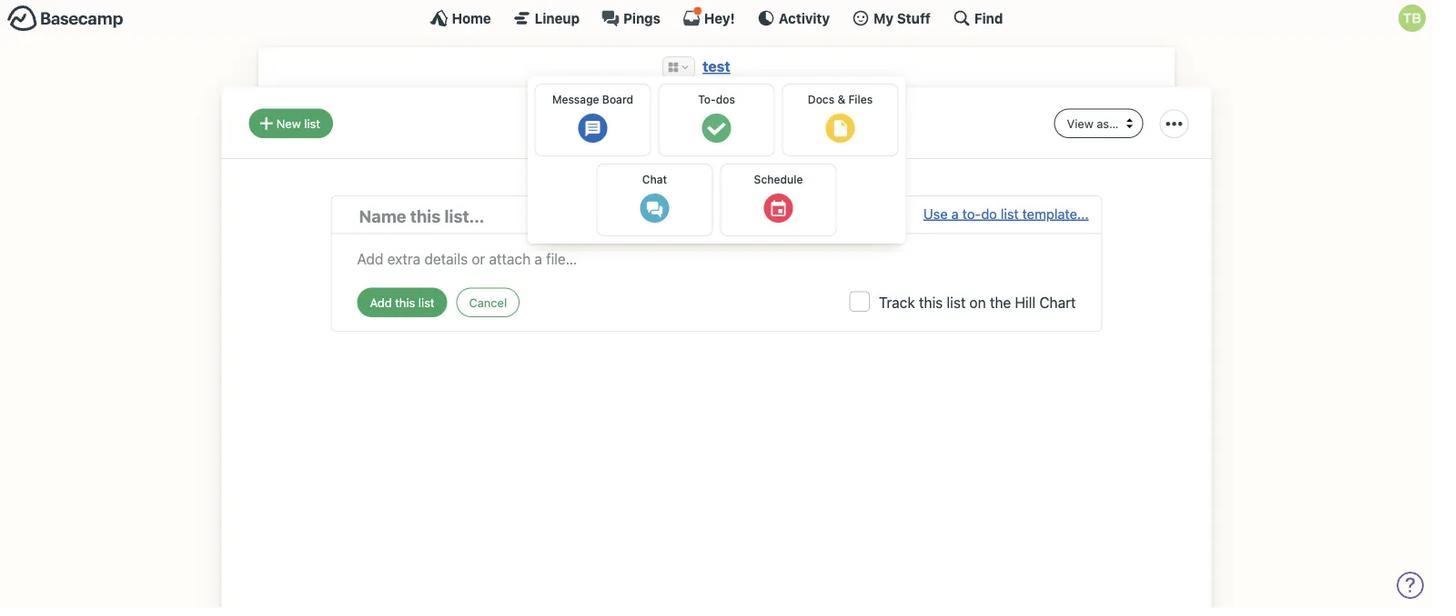 Task type: vqa. For each thing, say whether or not it's contained in the screenshot.
They
no



Task type: locate. For each thing, give the bounding box(es) containing it.
cancel button
[[456, 288, 520, 317]]

my
[[874, 10, 894, 26]]

to-
[[962, 205, 981, 221]]

list left on
[[947, 294, 966, 311]]

files
[[848, 93, 873, 106]]

pings button
[[602, 9, 661, 27]]

list
[[304, 116, 320, 130], [1001, 205, 1019, 221], [947, 294, 966, 311]]

2 horizontal spatial list
[[1001, 205, 1019, 221]]

list right 'new'
[[304, 116, 320, 130]]

None text field
[[357, 243, 1076, 270]]

hey! button
[[682, 6, 735, 27]]

template...
[[1022, 205, 1089, 221]]

to- down test
[[698, 93, 716, 106]]

to-dos down "test" link
[[670, 105, 763, 140]]

dos down "test" link
[[714, 105, 763, 140]]

dos
[[716, 93, 735, 106], [714, 105, 763, 140]]

message
[[552, 93, 599, 106]]

board
[[602, 93, 633, 106]]

tim burton image
[[1399, 5, 1426, 32]]

find
[[974, 10, 1003, 26]]

to-dos link
[[658, 84, 775, 157]]

home
[[452, 10, 491, 26]]

1 vertical spatial list
[[1001, 205, 1019, 221]]

docs & files
[[808, 93, 873, 106]]

2 vertical spatial list
[[947, 294, 966, 311]]

chat
[[642, 173, 667, 186]]

as…
[[1097, 116, 1119, 130]]

docs & files link
[[782, 84, 899, 157]]

None submit
[[357, 288, 447, 317]]

use a to-do list template... link
[[923, 203, 1089, 229]]

new list
[[276, 116, 320, 130]]

hey!
[[704, 10, 735, 26]]

list right do
[[1001, 205, 1019, 221]]

0 horizontal spatial list
[[304, 116, 320, 130]]

activity link
[[757, 9, 830, 27]]

my stuff button
[[852, 9, 931, 27]]

to-dos
[[698, 93, 735, 106], [670, 105, 763, 140]]

docs
[[808, 93, 835, 106]]

schedule
[[754, 173, 803, 186]]

to-
[[698, 93, 716, 106], [670, 105, 714, 140]]

&
[[837, 93, 845, 106]]

hill chart
[[1015, 294, 1076, 311]]

the
[[990, 294, 1011, 311]]

on
[[969, 294, 986, 311]]

1 horizontal spatial list
[[947, 294, 966, 311]]



Task type: describe. For each thing, give the bounding box(es) containing it.
switch accounts image
[[7, 5, 124, 33]]

dos down test
[[716, 93, 735, 106]]

cancel
[[469, 296, 507, 309]]

test link
[[703, 58, 730, 75]]

use a to-do list template...
[[923, 205, 1089, 221]]

new
[[276, 116, 301, 130]]

view
[[1067, 116, 1093, 130]]

message board link
[[535, 84, 651, 157]]

chat link
[[596, 164, 713, 237]]

view as… button
[[1054, 109, 1143, 138]]

track
[[879, 294, 915, 311]]

activity
[[779, 10, 830, 26]]

main element
[[0, 0, 1433, 35]]

track this list on the hill chart
[[879, 294, 1076, 311]]

home link
[[430, 9, 491, 27]]

lineup link
[[513, 9, 580, 27]]

test
[[703, 58, 730, 75]]

schedule link
[[720, 164, 837, 237]]

0 vertical spatial list
[[304, 116, 320, 130]]

to- down "test" link
[[670, 105, 714, 140]]

Name this list… text field
[[359, 203, 923, 229]]

my stuff
[[874, 10, 931, 26]]

to-dos down test
[[698, 93, 735, 106]]

do
[[981, 205, 997, 221]]

pings
[[623, 10, 661, 26]]

use
[[923, 205, 948, 221]]

new list link
[[249, 109, 333, 138]]

a
[[951, 205, 959, 221]]

this
[[919, 294, 943, 311]]

lineup
[[535, 10, 580, 26]]

find button
[[953, 9, 1003, 27]]

stuff
[[897, 10, 931, 26]]

view as…
[[1067, 116, 1119, 130]]

message board
[[552, 93, 633, 106]]



